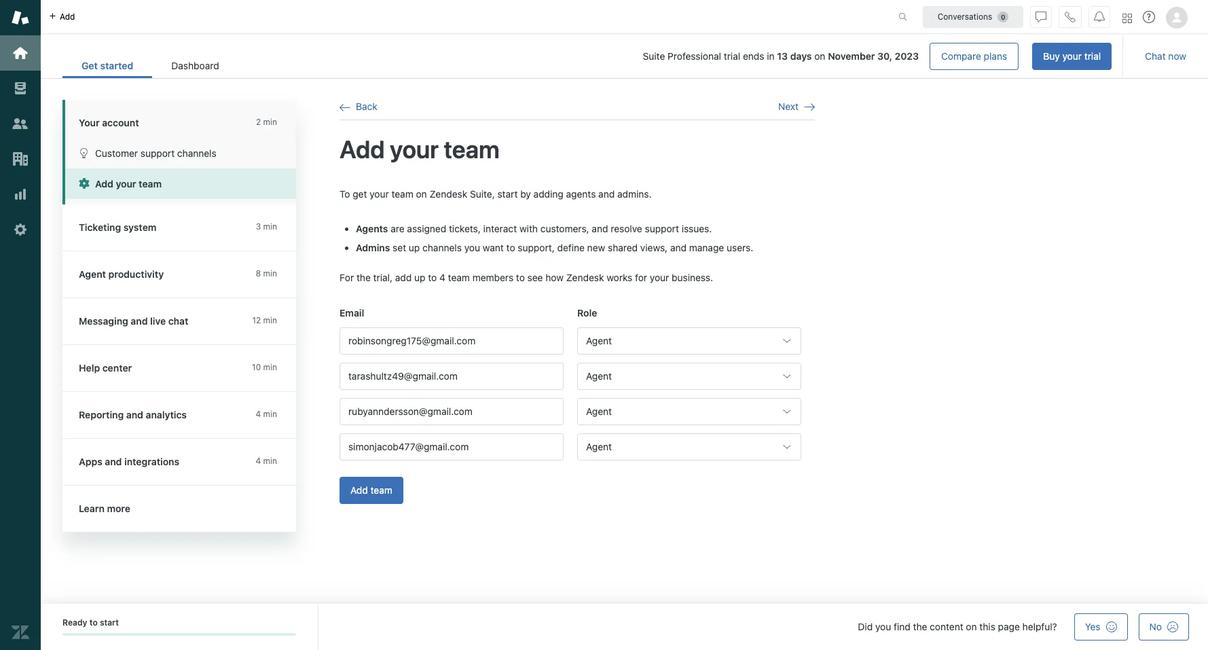 Task type: describe. For each thing, give the bounding box(es) containing it.
ticketing
[[79, 221, 121, 233]]

learn more button
[[63, 486, 294, 532]]

apps and integrations
[[79, 456, 179, 467]]

your account heading
[[63, 100, 310, 138]]

your inside button
[[116, 178, 136, 190]]

add inside add dropdown button
[[60, 11, 75, 21]]

messaging and live chat
[[79, 315, 188, 327]]

admins
[[356, 242, 390, 254]]

agent productivity heading
[[63, 251, 310, 298]]

messaging
[[79, 315, 128, 327]]

system
[[124, 221, 157, 233]]

start inside region
[[498, 188, 518, 199]]

1 horizontal spatial channels
[[423, 242, 462, 254]]

add button
[[41, 0, 83, 33]]

agents are assigned tickets, interact with customers, and resolve support issues.
[[356, 223, 712, 235]]

agents
[[356, 223, 388, 235]]

your
[[79, 117, 100, 128]]

0 horizontal spatial zendesk
[[430, 188, 468, 199]]

ticketing system heading
[[63, 205, 310, 251]]

back
[[356, 101, 378, 112]]

8 min
[[256, 268, 277, 279]]

to get your team on zendesk suite, start by adding agents and admins.
[[340, 188, 652, 199]]

professional
[[668, 50, 722, 62]]

compare plans
[[942, 50, 1008, 62]]

yes button
[[1075, 614, 1128, 641]]

min for help center
[[263, 362, 277, 372]]

back button
[[340, 101, 378, 113]]

compare
[[942, 50, 982, 62]]

customer support channels
[[95, 147, 217, 159]]

users.
[[727, 242, 754, 254]]

shared
[[608, 242, 638, 254]]

compare plans button
[[930, 43, 1019, 70]]

4 for apps and integrations
[[256, 456, 261, 466]]

how
[[546, 272, 564, 283]]

resolve
[[611, 223, 643, 235]]

apps
[[79, 456, 102, 467]]

add your team inside content-title region
[[340, 135, 500, 164]]

add inside add your team button
[[95, 178, 113, 190]]

your inside 'button'
[[1063, 50, 1082, 62]]

section containing suite professional trial ends in
[[249, 43, 1112, 70]]

email field for first agent popup button from the bottom of the page
[[340, 434, 564, 461]]

you inside footer
[[876, 621, 892, 633]]

dashboard
[[171, 60, 219, 71]]

productivity
[[108, 268, 164, 280]]

and right "agents"
[[599, 188, 615, 199]]

12 min
[[252, 315, 277, 325]]

agent productivity
[[79, 268, 164, 280]]

did you find the content on this page helpful?
[[858, 621, 1058, 633]]

messaging and live chat heading
[[63, 298, 310, 345]]

suite,
[[470, 188, 495, 199]]

interact
[[484, 223, 517, 235]]

channels inside button
[[177, 147, 217, 159]]

3
[[256, 221, 261, 232]]

email field for 3rd agent popup button from the bottom of the page
[[340, 363, 564, 390]]

3 min
[[256, 221, 277, 232]]

account
[[102, 117, 139, 128]]

days
[[791, 50, 812, 62]]

to left the see
[[516, 272, 525, 283]]

november
[[828, 50, 875, 62]]

buy
[[1044, 50, 1060, 62]]

find
[[894, 621, 911, 633]]

ready to start
[[63, 618, 119, 628]]

2 min
[[256, 117, 277, 127]]

min for ticketing system
[[263, 221, 277, 232]]

tickets,
[[449, 223, 481, 235]]

organizations image
[[12, 150, 29, 168]]

13
[[778, 50, 788, 62]]

30,
[[878, 50, 893, 62]]

zendesk products image
[[1123, 13, 1133, 23]]

button displays agent's chat status as invisible. image
[[1036, 11, 1047, 22]]

by
[[521, 188, 531, 199]]

for
[[635, 272, 648, 283]]

this
[[980, 621, 996, 633]]

agents
[[566, 188, 596, 199]]

zendesk image
[[12, 624, 29, 641]]

reporting image
[[12, 185, 29, 203]]

4 inside region
[[440, 272, 446, 283]]

helpful?
[[1023, 621, 1058, 633]]

8
[[256, 268, 261, 279]]

reporting and analytics heading
[[63, 392, 310, 439]]

chat now button
[[1135, 43, 1198, 70]]

add for add team 'button'
[[351, 485, 368, 496]]

email
[[340, 307, 364, 318]]

region containing to get your team on zendesk suite, start by adding agents and admins.
[[340, 187, 815, 521]]

conversations button
[[923, 6, 1024, 28]]

get
[[353, 188, 367, 199]]

0 vertical spatial you
[[465, 242, 480, 254]]

notifications image
[[1095, 11, 1105, 22]]

1 vertical spatial support
[[645, 223, 679, 235]]

suite
[[643, 50, 665, 62]]

10
[[252, 362, 261, 372]]

agent inside heading
[[79, 268, 106, 280]]

3 agent button from the top
[[578, 398, 802, 426]]

add your team inside button
[[95, 178, 162, 190]]

get
[[82, 60, 98, 71]]

0 vertical spatial up
[[409, 242, 420, 254]]

ticketing system
[[79, 221, 157, 233]]

learn more heading
[[63, 486, 310, 533]]

works
[[607, 272, 633, 283]]

email field for third agent popup button
[[340, 398, 564, 426]]

admins set up channels you want to support, define new shared views, and manage users.
[[356, 242, 754, 254]]

to
[[340, 188, 350, 199]]

trial for professional
[[724, 50, 741, 62]]

4 min for integrations
[[256, 456, 277, 466]]

analytics
[[146, 409, 187, 421]]

2
[[256, 117, 261, 127]]

are
[[391, 223, 405, 235]]

agent for third agent popup button
[[586, 406, 612, 417]]

email field for first agent popup button from the top
[[340, 328, 564, 355]]

team inside content-title region
[[444, 135, 500, 164]]

yes
[[1086, 621, 1101, 633]]

tab list containing get started
[[63, 53, 238, 78]]

add team
[[351, 485, 393, 496]]

admin image
[[12, 221, 29, 238]]

get started image
[[12, 44, 29, 62]]

reporting and analytics
[[79, 409, 187, 421]]

agent for first agent popup button from the bottom of the page
[[586, 441, 612, 453]]

12
[[252, 315, 261, 325]]

help center
[[79, 362, 132, 374]]



Task type: locate. For each thing, give the bounding box(es) containing it.
chat
[[168, 315, 188, 327]]

min for agent productivity
[[263, 268, 277, 279]]

0 vertical spatial add your team
[[340, 135, 500, 164]]

0 horizontal spatial add your team
[[95, 178, 162, 190]]

did
[[858, 621, 873, 633]]

0 vertical spatial on
[[815, 50, 826, 62]]

want
[[483, 242, 504, 254]]

more
[[107, 503, 130, 514]]

the right for
[[357, 272, 371, 283]]

on right days
[[815, 50, 826, 62]]

channels up add your team button
[[177, 147, 217, 159]]

and right views,
[[671, 242, 687, 254]]

1 vertical spatial on
[[416, 188, 427, 199]]

2 agent button from the top
[[578, 363, 802, 390]]

to down assigned
[[428, 272, 437, 283]]

0 horizontal spatial add
[[60, 11, 75, 21]]

learn
[[79, 503, 105, 514]]

help center heading
[[63, 345, 310, 392]]

up right the set
[[409, 242, 420, 254]]

min inside messaging and live chat heading
[[263, 315, 277, 325]]

customer support channels button
[[65, 138, 296, 168]]

issues.
[[682, 223, 712, 235]]

min for reporting and analytics
[[263, 409, 277, 419]]

1 vertical spatial 4 min
[[256, 456, 277, 466]]

in
[[767, 50, 775, 62]]

on left this
[[966, 621, 977, 633]]

content-title region
[[340, 134, 815, 165]]

customer
[[95, 147, 138, 159]]

integrations
[[124, 456, 179, 467]]

assigned
[[407, 223, 447, 235]]

the right "find" on the bottom of the page
[[914, 621, 928, 633]]

customers image
[[12, 115, 29, 132]]

start left by
[[498, 188, 518, 199]]

content
[[930, 621, 964, 633]]

and up new
[[592, 223, 608, 235]]

add right zendesk support icon
[[60, 11, 75, 21]]

1 vertical spatial up
[[414, 272, 426, 283]]

1 trial from the left
[[724, 50, 741, 62]]

add right trial,
[[395, 272, 412, 283]]

4 email field from the top
[[340, 434, 564, 461]]

0 horizontal spatial trial
[[724, 50, 741, 62]]

4
[[440, 272, 446, 283], [256, 409, 261, 419], [256, 456, 261, 466]]

see
[[528, 272, 543, 283]]

agent for first agent popup button from the top
[[586, 335, 612, 347]]

agent button
[[578, 328, 802, 355], [578, 363, 802, 390], [578, 398, 802, 426], [578, 434, 802, 461]]

zendesk left suite,
[[430, 188, 468, 199]]

4 inside 'apps and integrations' heading
[[256, 456, 261, 466]]

4 for reporting and analytics
[[256, 409, 261, 419]]

define
[[557, 242, 585, 254]]

10 min
[[252, 362, 277, 372]]

channels
[[177, 147, 217, 159], [423, 242, 462, 254]]

0 vertical spatial zendesk
[[430, 188, 468, 199]]

1 horizontal spatial add
[[395, 272, 412, 283]]

you down tickets,
[[465, 242, 480, 254]]

to right ready
[[89, 618, 98, 628]]

next
[[779, 101, 799, 112]]

you right did at the right of page
[[876, 621, 892, 633]]

and
[[599, 188, 615, 199], [592, 223, 608, 235], [671, 242, 687, 254], [131, 315, 148, 327], [126, 409, 143, 421], [105, 456, 122, 467]]

1 horizontal spatial the
[[914, 621, 928, 633]]

center
[[102, 362, 132, 374]]

support inside button
[[141, 147, 175, 159]]

zendesk right how
[[566, 272, 604, 283]]

start right ready
[[100, 618, 119, 628]]

ends
[[743, 50, 765, 62]]

region
[[340, 187, 815, 521]]

ready
[[63, 618, 87, 628]]

0 vertical spatial support
[[141, 147, 175, 159]]

4 min inside 'apps and integrations' heading
[[256, 456, 277, 466]]

0 vertical spatial add
[[60, 11, 75, 21]]

no
[[1150, 621, 1162, 633]]

min for your account
[[263, 117, 277, 127]]

min inside agent productivity heading
[[263, 268, 277, 279]]

1 min from the top
[[263, 117, 277, 127]]

agent
[[79, 268, 106, 280], [586, 335, 612, 347], [586, 371, 612, 382], [586, 406, 612, 417], [586, 441, 612, 453]]

for the trial, add up to 4 team members to see how zendesk works for your business.
[[340, 272, 713, 283]]

no button
[[1139, 614, 1190, 641]]

team inside button
[[139, 178, 162, 190]]

up right trial,
[[414, 272, 426, 283]]

1 horizontal spatial on
[[815, 50, 826, 62]]

min inside your account heading
[[263, 117, 277, 127]]

1 horizontal spatial add your team
[[340, 135, 500, 164]]

customers,
[[541, 223, 590, 235]]

your
[[1063, 50, 1082, 62], [390, 135, 439, 164], [116, 178, 136, 190], [370, 188, 389, 199], [650, 272, 669, 283]]

0 horizontal spatial the
[[357, 272, 371, 283]]

trial left ends
[[724, 50, 741, 62]]

support up views,
[[645, 223, 679, 235]]

next button
[[779, 101, 815, 113]]

1 vertical spatial add
[[95, 178, 113, 190]]

get help image
[[1143, 11, 1156, 23]]

min inside help center heading
[[263, 362, 277, 372]]

1 vertical spatial add your team
[[95, 178, 162, 190]]

with
[[520, 223, 538, 235]]

2 4 min from the top
[[256, 456, 277, 466]]

to right want
[[507, 242, 515, 254]]

3 email field from the top
[[340, 398, 564, 426]]

0 horizontal spatial on
[[416, 188, 427, 199]]

and left live
[[131, 315, 148, 327]]

dashboard tab
[[152, 53, 238, 78]]

agent for 3rd agent popup button from the bottom of the page
[[586, 371, 612, 382]]

min inside 'apps and integrations' heading
[[263, 456, 277, 466]]

1 vertical spatial the
[[914, 621, 928, 633]]

1 4 min from the top
[[256, 409, 277, 419]]

4 min inside reporting and analytics "heading"
[[256, 409, 277, 419]]

0 vertical spatial 4 min
[[256, 409, 277, 419]]

learn more
[[79, 503, 130, 514]]

trial,
[[373, 272, 393, 283]]

2 email field from the top
[[340, 363, 564, 390]]

0 vertical spatial 4
[[440, 272, 446, 283]]

trial inside 'button'
[[1085, 50, 1101, 62]]

6 min from the top
[[263, 409, 277, 419]]

0 horizontal spatial support
[[141, 147, 175, 159]]

min
[[263, 117, 277, 127], [263, 221, 277, 232], [263, 268, 277, 279], [263, 315, 277, 325], [263, 362, 277, 372], [263, 409, 277, 419], [263, 456, 277, 466]]

and right apps
[[105, 456, 122, 467]]

get started
[[82, 60, 133, 71]]

4 agent button from the top
[[578, 434, 802, 461]]

add inside add team 'button'
[[351, 485, 368, 496]]

section
[[249, 43, 1112, 70]]

5 min from the top
[[263, 362, 277, 372]]

manage
[[689, 242, 724, 254]]

help
[[79, 362, 100, 374]]

tab list
[[63, 53, 238, 78]]

1 vertical spatial you
[[876, 621, 892, 633]]

and left analytics
[[126, 409, 143, 421]]

min inside ticketing system heading
[[263, 221, 277, 232]]

1 horizontal spatial start
[[498, 188, 518, 199]]

zendesk support image
[[12, 9, 29, 26]]

0 horizontal spatial start
[[100, 618, 119, 628]]

chat now
[[1146, 50, 1187, 62]]

0 vertical spatial start
[[498, 188, 518, 199]]

reporting
[[79, 409, 124, 421]]

plans
[[984, 50, 1008, 62]]

to
[[507, 242, 515, 254], [428, 272, 437, 283], [516, 272, 525, 283], [89, 618, 98, 628]]

on up assigned
[[416, 188, 427, 199]]

views image
[[12, 79, 29, 97]]

support up add your team button
[[141, 147, 175, 159]]

4 inside reporting and analytics "heading"
[[256, 409, 261, 419]]

apps and integrations heading
[[63, 439, 310, 486]]

footer
[[41, 604, 1209, 650]]

1 horizontal spatial you
[[876, 621, 892, 633]]

4 min from the top
[[263, 315, 277, 325]]

0 vertical spatial channels
[[177, 147, 217, 159]]

0 vertical spatial the
[[357, 272, 371, 283]]

min inside reporting and analytics "heading"
[[263, 409, 277, 419]]

started
[[100, 60, 133, 71]]

2 min from the top
[[263, 221, 277, 232]]

2023
[[895, 50, 919, 62]]

0 vertical spatial add
[[340, 135, 385, 164]]

adding
[[534, 188, 564, 199]]

1 vertical spatial start
[[100, 618, 119, 628]]

support,
[[518, 242, 555, 254]]

2 trial from the left
[[1085, 50, 1101, 62]]

conversations
[[938, 11, 993, 21]]

add for content-title region
[[340, 135, 385, 164]]

channels down assigned
[[423, 242, 462, 254]]

main element
[[0, 0, 41, 650]]

2 horizontal spatial on
[[966, 621, 977, 633]]

1 horizontal spatial support
[[645, 223, 679, 235]]

buy your trial button
[[1033, 43, 1112, 70]]

1 horizontal spatial trial
[[1085, 50, 1101, 62]]

trial down "notifications" image
[[1085, 50, 1101, 62]]

1 vertical spatial channels
[[423, 242, 462, 254]]

7 min from the top
[[263, 456, 277, 466]]

1 vertical spatial 4
[[256, 409, 261, 419]]

4 min for analytics
[[256, 409, 277, 419]]

November 30, 2023 text field
[[828, 50, 919, 62]]

1 horizontal spatial zendesk
[[566, 272, 604, 283]]

chat
[[1146, 50, 1166, 62]]

1 email field from the top
[[340, 328, 564, 355]]

3 min from the top
[[263, 268, 277, 279]]

add your team
[[340, 135, 500, 164], [95, 178, 162, 190]]

start inside footer
[[100, 618, 119, 628]]

trial for your
[[1085, 50, 1101, 62]]

Email field
[[340, 328, 564, 355], [340, 363, 564, 390], [340, 398, 564, 426], [340, 434, 564, 461]]

business.
[[672, 272, 713, 283]]

buy your trial
[[1044, 50, 1101, 62]]

2 vertical spatial add
[[351, 485, 368, 496]]

2 vertical spatial 4
[[256, 456, 261, 466]]

admins.
[[618, 188, 652, 199]]

0 horizontal spatial channels
[[177, 147, 217, 159]]

add team button
[[340, 477, 403, 504]]

add inside region
[[395, 272, 412, 283]]

min for apps and integrations
[[263, 456, 277, 466]]

new
[[587, 242, 606, 254]]

team inside 'button'
[[371, 485, 393, 496]]

for
[[340, 272, 354, 283]]

2 vertical spatial on
[[966, 621, 977, 633]]

1 agent button from the top
[[578, 328, 802, 355]]

add
[[60, 11, 75, 21], [395, 272, 412, 283]]

0 horizontal spatial you
[[465, 242, 480, 254]]

footer containing did you find the content on this page helpful?
[[41, 604, 1209, 650]]

1 vertical spatial zendesk
[[566, 272, 604, 283]]

min for messaging and live chat
[[263, 315, 277, 325]]

and inside "heading"
[[126, 409, 143, 421]]

your inside content-title region
[[390, 135, 439, 164]]

role
[[578, 307, 597, 318]]

progress-bar progress bar
[[63, 634, 296, 636]]

add inside content-title region
[[340, 135, 385, 164]]

views,
[[641, 242, 668, 254]]

1 vertical spatial add
[[395, 272, 412, 283]]



Task type: vqa. For each thing, say whether or not it's contained in the screenshot.
'start' in "region"
yes



